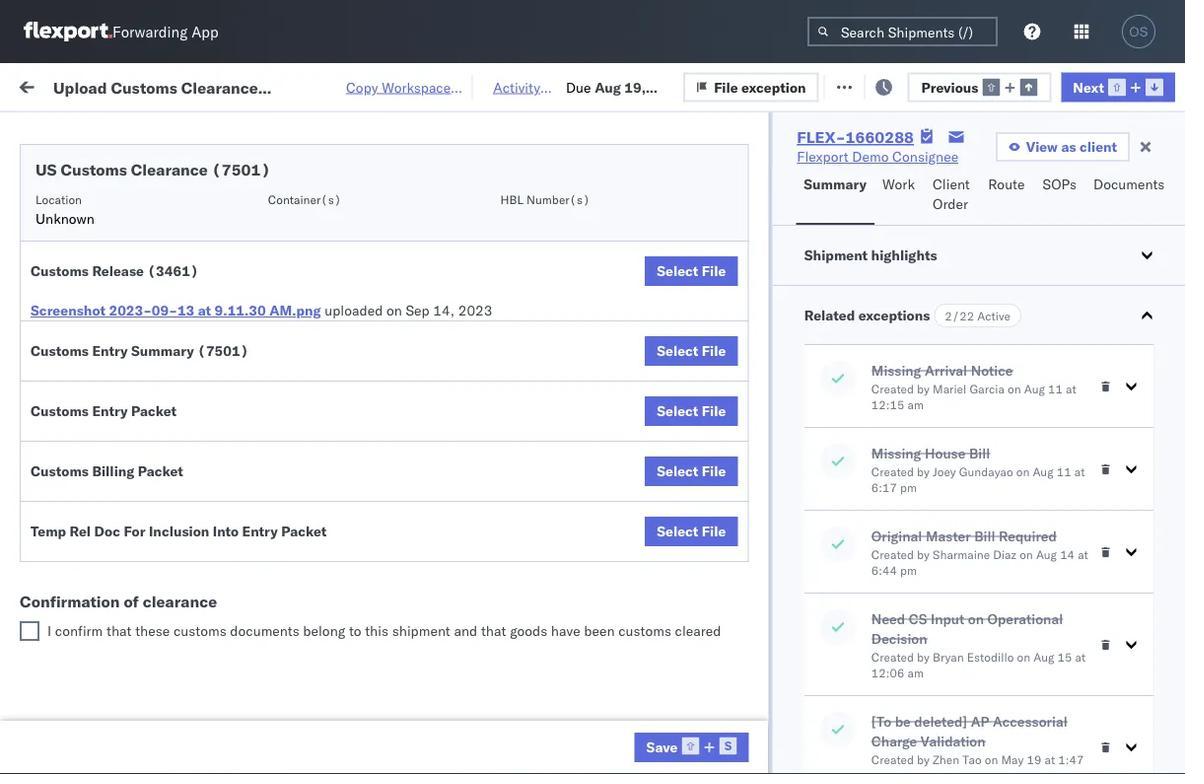 Task type: locate. For each thing, give the bounding box(es) containing it.
screenshot 2023-09-13 at 9.11.30 am.png uploaded on sep 14, 2023
[[31, 302, 492, 319]]

confirm up confirmation
[[45, 534, 96, 551]]

customs right 'been'
[[618, 622, 671, 639]]

upload customs clearance documents button
[[45, 403, 280, 444]]

am right 12:06
[[907, 665, 923, 680]]

ca down the temp
[[45, 554, 64, 571]]

2 schedule pickup from los angeles, ca from the top
[[45, 274, 266, 311]]

3 resize handle column header from the left
[[570, 153, 594, 774]]

0 horizontal spatial demo
[[787, 632, 823, 649]]

pickup inside schedule pickup from rotterdam, netherlands
[[107, 707, 150, 725]]

aug inside missing house bill created by joey gundayao on aug 11 at 6:17 pm
[[1032, 464, 1053, 479]]

3 nov from the top
[[419, 284, 445, 302]]

4 by from the top
[[917, 649, 929, 664]]

0 vertical spatial entry
[[92, 342, 128, 359]]

1 horizontal spatial demo
[[852, 148, 889, 165]]

0 vertical spatial karl
[[1029, 675, 1054, 692]]

clearance down "import"
[[131, 160, 208, 179]]

4 11:59 from the top
[[318, 328, 356, 345]]

4 select from the top
[[657, 462, 699, 480]]

due aug 19, 12:00 am
[[566, 78, 659, 115]]

12:15
[[871, 397, 904, 412]]

client inside button
[[933, 176, 970, 193]]

pickup down upload customs clearance documents at the left of the page
[[107, 447, 150, 464]]

5 11:59 from the top
[[318, 371, 356, 388]]

pickup down schedule pickup from rotterdam, netherlands
[[107, 751, 150, 768]]

0 vertical spatial flex-2130387
[[1089, 675, 1185, 692]]

at
[[379, 76, 391, 94], [198, 302, 211, 319], [1065, 381, 1076, 396], [1074, 464, 1085, 479], [1077, 547, 1088, 562], [1075, 649, 1085, 664], [1044, 752, 1055, 767]]

bosch
[[732, 198, 771, 215], [860, 198, 899, 215], [732, 241, 771, 258], [860, 241, 899, 258], [732, 284, 771, 302], [860, 284, 899, 302], [732, 328, 771, 345], [860, 328, 899, 345], [732, 371, 771, 388], [860, 371, 899, 388], [732, 415, 771, 432], [860, 415, 899, 432], [732, 458, 771, 475], [860, 458, 899, 475], [732, 501, 771, 519], [860, 501, 899, 519], [732, 545, 771, 562], [860, 545, 899, 562], [732, 588, 771, 605], [860, 588, 899, 605]]

1 horizontal spatial documents
[[1094, 176, 1165, 193]]

schedule up upload
[[45, 360, 104, 378]]

1 vertical spatial account
[[961, 718, 1013, 736]]

1 vertical spatial flex-2130387
[[1089, 718, 1185, 736]]

pm
[[900, 480, 916, 494], [900, 563, 916, 577]]

schedule for schedule pickup from rotterdam, netherlands link
[[45, 707, 104, 725]]

ocean fcl for third schedule pickup from los angeles, ca 'link' from the bottom
[[603, 458, 672, 475]]

1 vertical spatial confirm
[[45, 587, 96, 604]]

route button
[[980, 167, 1035, 225]]

2 missing from the top
[[871, 445, 921, 462]]

that right and
[[481, 622, 506, 639]]

documents inside button
[[1094, 176, 1165, 193]]

missing up the 6:17
[[871, 445, 921, 462]]

1 vertical spatial lagerfeld
[[1058, 718, 1116, 736]]

1 horizontal spatial customs
[[618, 622, 671, 639]]

active
[[977, 308, 1010, 323]]

next button
[[1061, 72, 1175, 102]]

select file for customs entry packet
[[657, 402, 726, 420]]

consignee up estodillo
[[951, 632, 1017, 649]]

flex-1889466 for schedule pickup from los angeles, ca
[[1089, 458, 1185, 475]]

created up the 6:17
[[871, 464, 914, 479]]

ocean fcl for third schedule pickup from los angeles, ca 'link'
[[603, 371, 672, 388]]

2 vertical spatial schedule delivery appointment button
[[45, 499, 242, 521]]

at right 15
[[1075, 649, 1085, 664]]

flex-1846748
[[1089, 241, 1185, 258], [1089, 284, 1185, 302], [1089, 328, 1185, 345], [1089, 371, 1185, 388], [1089, 415, 1185, 432]]

(7501) down 9.11.30
[[197, 342, 249, 359]]

10 ocean fcl from the top
[[603, 718, 672, 736]]

file for temp rel doc for inclusion into entry packet
[[702, 523, 726, 540]]

1 schedule delivery appointment from the top
[[45, 197, 242, 214]]

inclusion
[[149, 523, 209, 540]]

entry down the "2023-"
[[92, 342, 128, 359]]

3 schedule pickup from los angeles, ca from the top
[[45, 360, 266, 397]]

demo
[[852, 148, 889, 165], [787, 632, 823, 649]]

am
[[907, 397, 923, 412], [907, 665, 923, 680], [871, 768, 887, 774]]

3 schedule delivery appointment button from the top
[[45, 499, 242, 521]]

11 inside missing house bill created by joey gundayao on aug 11 at 6:17 pm
[[1056, 464, 1071, 479]]

on right input
[[968, 610, 984, 628]]

2 confirm from the top
[[45, 587, 96, 604]]

by down master
[[917, 547, 929, 562]]

route
[[988, 176, 1025, 193]]

appointment down 13
[[162, 327, 242, 344]]

5 select file from the top
[[657, 523, 726, 540]]

5 by from the top
[[917, 752, 929, 767]]

demo left bookings
[[787, 632, 823, 649]]

packet for customs billing packet
[[138, 462, 183, 480]]

select file button
[[645, 256, 738, 286], [645, 336, 738, 366], [645, 396, 738, 426], [645, 457, 738, 486], [645, 517, 738, 546]]

pickup down customs entry summary (7501)
[[107, 360, 150, 378]]

1 vertical spatial (7501)
[[197, 342, 249, 359]]

karl up accessorial
[[1029, 675, 1054, 692]]

pickup down of
[[107, 621, 150, 638]]

1 vertical spatial bill
[[974, 528, 995, 545]]

confirmation
[[20, 592, 120, 611]]

client left name
[[732, 161, 764, 176]]

schedule delivery appointment link for 11:59 pm pst, dec 13, 2022
[[45, 499, 242, 519]]

at inside [to be deleted] ap accessorial charge validation created by zhen tao on may 19 at 1:47 am
[[1044, 752, 1055, 767]]

temp rel doc for inclusion into entry packet
[[31, 523, 327, 540]]

5 schedule pickup from los angeles, ca from the top
[[45, 621, 266, 658]]

batch action button
[[1057, 71, 1185, 100]]

schedule down upload
[[45, 447, 104, 464]]

2 vertical spatial schedule delivery appointment
[[45, 500, 242, 518]]

packet down customs entry summary (7501)
[[131, 402, 177, 420]]

2 vertical spatial schedule delivery appointment link
[[45, 499, 242, 519]]

at inside missing arrival notice created by mariel garcia on aug 11 at 12:15 am
[[1065, 381, 1076, 396]]

4 select file button from the top
[[645, 457, 738, 486]]

flexport
[[797, 148, 849, 165], [732, 632, 783, 649]]

(7501) for customs entry summary (7501)
[[197, 342, 249, 359]]

mariel
[[932, 381, 966, 396]]

select for customs entry summary (7501)
[[657, 342, 699, 359]]

5 fcl from the top
[[647, 415, 672, 432]]

1 select file from the top
[[657, 262, 726, 280]]

0 vertical spatial account
[[961, 675, 1013, 692]]

integration test account - karl lagerfeld
[[860, 675, 1116, 692], [860, 718, 1116, 736]]

angeles,
[[212, 230, 266, 247], [212, 274, 266, 291], [212, 360, 266, 378], [212, 447, 266, 464], [204, 534, 258, 551], [212, 621, 266, 638], [212, 751, 266, 768]]

2 - from the top
[[1017, 718, 1025, 736]]

2 vertical spatial am
[[871, 768, 887, 774]]

1 resize handle column header from the left
[[282, 153, 306, 774]]

that
[[106, 622, 132, 639], [481, 622, 506, 639]]

us
[[35, 160, 57, 179]]

clearance for documents
[[153, 404, 216, 421]]

angeles, for third schedule pickup from los angeles, ca 'link' from the bottom
[[212, 447, 266, 464]]

file
[[861, 76, 885, 94], [714, 78, 738, 95], [702, 262, 726, 280], [702, 342, 726, 359], [702, 402, 726, 420], [702, 462, 726, 480], [702, 523, 726, 540]]

1 flex-1889466 from the top
[[1089, 458, 1185, 475]]

lagerfeld
[[1058, 675, 1116, 692], [1058, 718, 1116, 736]]

pickup for second schedule pickup from los angeles, ca button from the bottom
[[107, 621, 150, 638]]

view
[[1026, 138, 1058, 155]]

1 horizontal spatial exception
[[889, 76, 953, 94]]

jan down 11:59 pm pst, jan 12, 2023
[[409, 718, 431, 736]]

at right "19"
[[1044, 752, 1055, 767]]

schedule up netherlands
[[45, 707, 104, 725]]

ca down unknown
[[45, 250, 64, 267]]

file exception down search shipments (/) text field
[[861, 76, 953, 94]]

(7501)
[[212, 160, 271, 179], [197, 342, 249, 359]]

1 vertical spatial pm
[[900, 563, 916, 577]]

0 vertical spatial pm
[[900, 480, 916, 494]]

2 4, from the top
[[448, 241, 461, 258]]

dec down 11:59 pm pst, dec 13, 2022
[[409, 545, 435, 562]]

2 ca from the top
[[45, 293, 64, 311]]

on right the tao
[[984, 752, 998, 767]]

1 schedule delivery appointment button from the top
[[45, 196, 242, 217]]

2 account from the top
[[961, 718, 1013, 736]]

flex-1889466
[[1089, 458, 1185, 475], [1089, 501, 1185, 519], [1089, 545, 1185, 562], [1089, 588, 1185, 605]]

11:59 pm pdt, nov 4, 2022 for third schedule pickup from los angeles, ca 'link'
[[318, 371, 499, 388]]

0 horizontal spatial work
[[202, 76, 236, 94]]

flexport demo consignee
[[797, 148, 959, 165], [732, 632, 893, 649]]

select file for customs entry summary (7501)
[[657, 342, 726, 359]]

1 that from the left
[[106, 622, 132, 639]]

1 integration from the top
[[860, 675, 928, 692]]

schedule for first schedule pickup from los angeles, ca 'link' from the bottom
[[45, 751, 104, 768]]

0 vertical spatial schedule delivery appointment link
[[45, 196, 242, 215]]

work
[[202, 76, 236, 94], [883, 176, 915, 193]]

0 vertical spatial flexport
[[797, 148, 849, 165]]

1 appointment from the top
[[162, 197, 242, 214]]

3 created from the top
[[871, 547, 914, 562]]

pickup for 1st schedule pickup from los angeles, ca button from the bottom of the page
[[107, 751, 150, 768]]

los left into on the left of page
[[178, 534, 200, 551]]

1 vertical spatial -
[[1017, 718, 1025, 736]]

5 created from the top
[[871, 752, 914, 767]]

at up 14
[[1074, 464, 1085, 479]]

2 1846748 from the top
[[1131, 284, 1185, 302]]

by left joey
[[917, 464, 929, 479]]

pickup for sixth schedule pickup from los angeles, ca button from the bottom of the page
[[107, 230, 150, 247]]

1 vertical spatial 23,
[[435, 718, 456, 736]]

netherlands
[[45, 727, 123, 744]]

- up the may
[[1017, 718, 1025, 736]]

los down the clearance
[[186, 621, 208, 638]]

4 fcl from the top
[[647, 371, 672, 388]]

4 4, from the top
[[448, 328, 461, 345]]

bill for master
[[974, 528, 995, 545]]

2 integration test account - karl lagerfeld from the top
[[860, 718, 1116, 736]]

client inside button
[[732, 161, 764, 176]]

0 vertical spatial documents
[[1094, 176, 1165, 193]]

am.png
[[269, 302, 321, 319]]

resize handle column header
[[282, 153, 306, 774], [501, 153, 525, 774], [570, 153, 594, 774], [698, 153, 722, 774], [826, 153, 850, 774], [1023, 153, 1047, 774], [1150, 153, 1173, 774]]

related exceptions
[[804, 307, 930, 324]]

23, for dec
[[439, 545, 460, 562]]

1 horizontal spatial client
[[933, 176, 970, 193]]

by inside missing house bill created by joey gundayao on aug 11 at 6:17 pm
[[917, 464, 929, 479]]

1 customs from the left
[[173, 622, 226, 639]]

am right 12:15
[[907, 397, 923, 412]]

confirm inside button
[[45, 587, 96, 604]]

2022
[[464, 198, 499, 215], [464, 241, 499, 258], [464, 284, 499, 302], [464, 328, 499, 345], [464, 371, 499, 388], [472, 501, 506, 519], [463, 545, 498, 562]]

at inside the need cs input on operational decision created by bryan estodillo on aug 15 at 12:06 am
[[1075, 649, 1085, 664]]

select for customs billing packet
[[657, 462, 699, 480]]

view as client
[[1026, 138, 1117, 155]]

4 ca from the top
[[45, 467, 64, 484]]

appointment for 11:59 pm pdt, nov 4, 2022
[[162, 197, 242, 214]]

integration up the be
[[860, 675, 928, 692]]

flexport down flex-1660288 link
[[797, 148, 849, 165]]

2 vertical spatial 2023
[[460, 718, 494, 736]]

4:00 pm pst, dec 23, 2022
[[318, 545, 498, 562]]

3 11:59 pm pdt, nov 4, 2022 from the top
[[318, 284, 499, 302]]

client for client order
[[933, 176, 970, 193]]

2 that from the left
[[481, 622, 506, 639]]

schedule inside schedule pickup from rotterdam, netherlands
[[45, 707, 104, 725]]

3 flex-1846748 from the top
[[1089, 328, 1185, 345]]

schedule delivery appointment button down the "2023-"
[[45, 326, 242, 348]]

customs up customs billing packet
[[31, 402, 89, 420]]

2 vertical spatial entry
[[242, 523, 278, 540]]

0 vertical spatial schedule delivery appointment
[[45, 197, 242, 214]]

13
[[177, 302, 195, 319]]

nov for third schedule pickup from los angeles, ca 'link'
[[419, 371, 445, 388]]

pst, down 11:59 pm pst, dec 13, 2022
[[376, 545, 406, 562]]

1 horizontal spatial flexport
[[797, 148, 849, 165]]

jan left 12,
[[418, 632, 440, 649]]

bill inside missing house bill created by joey gundayao on aug 11 at 6:17 pm
[[969, 445, 990, 462]]

schedule up "rel"
[[45, 500, 104, 518]]

am inside [to be deleted] ap accessorial charge validation created by zhen tao on may 19 at 1:47 am
[[871, 768, 887, 774]]

pickup up netherlands
[[107, 707, 150, 725]]

integration down 12:06
[[860, 718, 928, 736]]

2023
[[458, 302, 492, 319], [468, 632, 502, 649], [460, 718, 494, 736]]

schedule delivery appointment link down us customs clearance (7501)
[[45, 196, 242, 215]]

select file for customs release (3461)
[[657, 262, 726, 280]]

1 vertical spatial integration test account - karl lagerfeld
[[860, 718, 1116, 736]]

created inside missing arrival notice created by mariel garcia on aug 11 at 12:15 am
[[871, 381, 914, 396]]

11 inside missing arrival notice created by mariel garcia on aug 11 at 12:15 am
[[1048, 381, 1062, 396]]

1 vertical spatial 2130387
[[1131, 718, 1185, 736]]

6 fcl from the top
[[647, 458, 672, 475]]

bookings test consignee
[[860, 632, 1017, 649]]

0 vertical spatial lagerfeld
[[1058, 675, 1116, 692]]

0 vertical spatial am
[[907, 397, 923, 412]]

client order button
[[925, 167, 980, 225]]

5 11:59 pm pdt, nov 4, 2022 from the top
[[318, 371, 499, 388]]

- up accessorial
[[1017, 675, 1025, 692]]

los down 13
[[186, 360, 208, 378]]

select file button for customs entry packet
[[645, 396, 738, 426]]

0 vertical spatial integration test account - karl lagerfeld
[[860, 675, 1116, 692]]

1 vertical spatial 2023
[[468, 632, 502, 649]]

0 vertical spatial missing
[[871, 362, 921, 379]]

fcl for 2nd schedule pickup from los angeles, ca 'link' from the bottom of the page
[[647, 632, 672, 649]]

schedule down the workitem
[[45, 197, 104, 214]]

bill up diaz
[[974, 528, 995, 545]]

1 vertical spatial schedule delivery appointment button
[[45, 326, 242, 348]]

ca down customs release (3461)
[[45, 293, 64, 311]]

bryan
[[932, 649, 964, 664]]

0 vertical spatial dec
[[418, 501, 444, 519]]

missing
[[871, 362, 921, 379], [871, 445, 921, 462]]

confirm delivery link
[[45, 586, 150, 606]]

aug inside the need cs input on operational decision created by bryan estodillo on aug 15 at 12:06 am
[[1033, 649, 1054, 664]]

schedule down screenshot
[[45, 327, 104, 344]]

ocean fcl for 1st schedule pickup from los angeles, ca 'link'
[[603, 241, 672, 258]]

2 11:59 from the top
[[318, 241, 356, 258]]

schedule delivery appointment for 11:59 pm pdt, nov 4, 2022
[[45, 197, 242, 214]]

1 11:59 pm pdt, nov 4, 2022 from the top
[[318, 198, 499, 215]]

3 select from the top
[[657, 402, 699, 420]]

11 for missing arrival notice
[[1048, 381, 1062, 396]]

0 horizontal spatial documents
[[45, 423, 117, 441]]

0 vertical spatial 23,
[[439, 545, 460, 562]]

0 vertical spatial 11
[[1048, 381, 1062, 396]]

2 select file button from the top
[[645, 336, 738, 366]]

from
[[153, 230, 182, 247], [153, 274, 182, 291], [153, 360, 182, 378], [153, 447, 182, 464], [145, 534, 174, 551], [153, 621, 182, 638], [153, 707, 182, 725], [153, 751, 182, 768]]

am inside missing arrival notice created by mariel garcia on aug 11 at 12:15 am
[[907, 397, 923, 412]]

1 vertical spatial dec
[[409, 545, 435, 562]]

0 vertical spatial flexport demo consignee
[[797, 148, 959, 165]]

lagerfeld down 15
[[1058, 675, 1116, 692]]

bookings
[[860, 632, 918, 649]]

risk
[[395, 76, 418, 94]]

schedule pickup from los angeles, ca for 5th schedule pickup from los angeles, ca 'link' from the bottom of the page
[[45, 274, 266, 311]]

am
[[637, 98, 659, 115]]

1 vertical spatial packet
[[138, 462, 183, 480]]

customs left billing
[[31, 462, 89, 480]]

by inside the need cs input on operational decision created by bryan estodillo on aug 15 at 12:06 am
[[917, 649, 929, 664]]

1 1889466 from the top
[[1131, 458, 1185, 475]]

1 vertical spatial documents
[[45, 423, 117, 441]]

0 vertical spatial demo
[[852, 148, 889, 165]]

flex-1846748 for third schedule pickup from los angeles, ca 'link'
[[1089, 371, 1185, 388]]

documents inside upload customs clearance documents
[[45, 423, 117, 441]]

1 vertical spatial summary
[[131, 342, 194, 359]]

by
[[917, 381, 929, 396], [917, 464, 929, 479], [917, 547, 929, 562], [917, 649, 929, 664], [917, 752, 929, 767]]

work
[[44, 71, 95, 99]]

required
[[998, 528, 1056, 545]]

select for temp rel doc for inclusion into entry packet
[[657, 523, 699, 540]]

schedule delivery appointment button for 11:59 pm pst, dec 13, 2022
[[45, 499, 242, 521]]

customs entry summary (7501)
[[31, 342, 249, 359]]

select for customs entry packet
[[657, 402, 699, 420]]

documents
[[230, 622, 299, 639]]

by left zhen
[[917, 752, 929, 767]]

2 schedule delivery appointment from the top
[[45, 327, 242, 344]]

shipment
[[804, 247, 867, 264]]

9 fcl from the top
[[647, 632, 672, 649]]

1 vertical spatial am
[[907, 665, 923, 680]]

appointment up inclusion
[[162, 500, 242, 518]]

confirm
[[45, 534, 96, 551], [45, 587, 96, 604]]

1 vertical spatial karl
[[1029, 718, 1054, 736]]

ca down i
[[45, 640, 64, 658]]

0 vertical spatial bill
[[969, 445, 990, 462]]

confirmation of clearance
[[20, 592, 217, 611]]

karl
[[1029, 675, 1054, 692], [1029, 718, 1054, 736]]

schedule for third schedule pickup from los angeles, ca 'link' from the bottom
[[45, 447, 104, 464]]

pickup inside confirm pickup from los angeles, ca
[[99, 534, 142, 551]]

fcl for third schedule pickup from los angeles, ca 'link' from the bottom
[[647, 458, 672, 475]]

missing up 12:15
[[871, 362, 921, 379]]

ca down netherlands
[[45, 771, 64, 774]]

summary button
[[796, 167, 875, 225]]

2 schedule from the top
[[45, 230, 104, 247]]

pickup up the release
[[107, 230, 150, 247]]

19
[[1026, 752, 1041, 767]]

5 schedule pickup from los angeles, ca button from the top
[[45, 620, 280, 661]]

appointment down us customs clearance (7501)
[[162, 197, 242, 214]]

pm inside missing house bill created by joey gundayao on aug 11 at 6:17 pm
[[900, 480, 916, 494]]

angeles, for 5th schedule pickup from los angeles, ca 'link' from the bottom of the page
[[212, 274, 266, 291]]

2023 down 12,
[[460, 718, 494, 736]]

schedule delivery appointment link for 11:59 pm pdt, nov 4, 2022
[[45, 196, 242, 215]]

summary down flexport demo consignee link
[[804, 176, 867, 193]]

2130387
[[1131, 675, 1185, 692], [1131, 718, 1185, 736]]

2023 right 12,
[[468, 632, 502, 649]]

0 vertical spatial appointment
[[162, 197, 242, 214]]

flex-
[[797, 127, 846, 147], [1089, 241, 1131, 258], [1089, 284, 1131, 302], [1089, 328, 1131, 345], [1089, 371, 1131, 388], [1089, 415, 1131, 432], [1089, 458, 1131, 475], [1089, 501, 1131, 519], [1089, 545, 1131, 562], [1089, 588, 1131, 605], [1089, 632, 1131, 649], [1089, 675, 1131, 692], [1089, 718, 1131, 736]]

schedule delivery appointment down us customs clearance (7501)
[[45, 197, 242, 214]]

my
[[8, 71, 39, 99]]

jan for 23,
[[409, 718, 431, 736]]

6 ocean fcl from the top
[[603, 458, 672, 475]]

angeles, inside confirm pickup from los angeles, ca
[[204, 534, 258, 551]]

1 vertical spatial appointment
[[162, 327, 242, 344]]

0 horizontal spatial flexport
[[732, 632, 783, 649]]

customs right upload
[[94, 404, 149, 421]]

0 horizontal spatial customs
[[173, 622, 226, 639]]

import
[[154, 76, 199, 94]]

0 vertical spatial (7501)
[[212, 160, 271, 179]]

1 horizontal spatial work
[[883, 176, 915, 193]]

ocean fcl for the upload customs clearance documents link
[[603, 415, 672, 432]]

5 ca from the top
[[45, 554, 64, 571]]

missing inside missing arrival notice created by mariel garcia on aug 11 at 12:15 am
[[871, 362, 921, 379]]

1 vertical spatial schedule delivery appointment
[[45, 327, 242, 344]]

by inside 'original master bill required created by sharmaine diaz on aug 14 at 6:44 pm'
[[917, 547, 929, 562]]

1 flex-1846748 from the top
[[1089, 241, 1185, 258]]

0 vertical spatial 2130387
[[1131, 675, 1185, 692]]

3 by from the top
[[917, 547, 929, 562]]

2 11:59 pm pdt, nov 4, 2022 from the top
[[318, 241, 499, 258]]

flex-1889466 for confirm pickup from los angeles, ca
[[1089, 545, 1185, 562]]

0 vertical spatial confirm
[[45, 534, 96, 551]]

1 schedule pickup from los angeles, ca button from the top
[[45, 229, 280, 271]]

file for customs release (3461)
[[702, 262, 726, 280]]

0 vertical spatial packet
[[131, 402, 177, 420]]

(7501) for us customs clearance (7501)
[[212, 160, 271, 179]]

customs
[[61, 160, 127, 179], [31, 262, 89, 280], [31, 342, 89, 359], [31, 402, 89, 420], [94, 404, 149, 421], [31, 462, 89, 480]]

11 up required
[[1056, 464, 1071, 479]]

2 vertical spatial appointment
[[162, 500, 242, 518]]

schedule delivery appointment button for 11:59 pm pdt, nov 4, 2022
[[45, 196, 242, 217]]

11 for missing house bill
[[1056, 464, 1071, 479]]

schedule for 1st schedule pickup from los angeles, ca 'link'
[[45, 230, 104, 247]]

3 fcl from the top
[[647, 328, 672, 345]]

0 vertical spatial clearance
[[131, 160, 208, 179]]

3 select file button from the top
[[645, 396, 738, 426]]

1 vertical spatial flexport
[[732, 632, 783, 649]]

1 vertical spatial integration
[[860, 718, 928, 736]]

5 1846748 from the top
[[1131, 415, 1185, 432]]

4 schedule from the top
[[45, 327, 104, 344]]

2 schedule delivery appointment button from the top
[[45, 326, 242, 348]]

6 schedule pickup from los angeles, ca link from the top
[[45, 750, 280, 774]]

confirm inside confirm pickup from los angeles, ca
[[45, 534, 96, 551]]

pm right the 6:17
[[900, 480, 916, 494]]

1 vertical spatial clearance
[[153, 404, 216, 421]]

0 vertical spatial jan
[[418, 632, 440, 649]]

0 vertical spatial integration
[[860, 675, 928, 692]]

house
[[924, 445, 965, 462]]

select file button for customs release (3461)
[[645, 256, 738, 286]]

select file button for customs entry summary (7501)
[[645, 336, 738, 366]]

integration test account - karl lagerfeld up the tao
[[860, 718, 1116, 736]]

pickup right "rel"
[[99, 534, 142, 551]]

appointment
[[162, 197, 242, 214], [162, 327, 242, 344], [162, 500, 242, 518]]

schedule pickup from los angeles, ca link
[[45, 229, 280, 269], [45, 273, 280, 312], [45, 359, 280, 399], [45, 446, 280, 486], [45, 620, 280, 659], [45, 750, 280, 774]]

schedule delivery appointment down the "2023-"
[[45, 327, 242, 344]]

account up the tao
[[961, 718, 1013, 736]]

12,
[[443, 632, 465, 649]]

flex-1846748 for the upload customs clearance documents link
[[1089, 415, 1185, 432]]

2 pdt, from the top
[[384, 241, 416, 258]]

2 ocean fcl from the top
[[603, 284, 672, 302]]

2 by from the top
[[917, 464, 929, 479]]

summary
[[804, 176, 867, 193], [131, 342, 194, 359]]

1 vertical spatial demo
[[787, 632, 823, 649]]

documents down client
[[1094, 176, 1165, 193]]

1 vertical spatial schedule delivery appointment link
[[45, 326, 242, 346]]

workitem
[[22, 161, 73, 176]]

1 horizontal spatial that
[[481, 622, 506, 639]]

0 horizontal spatial client
[[732, 161, 764, 176]]

gundayao
[[959, 464, 1013, 479]]

created down charge on the right of page
[[871, 752, 914, 767]]

documents down upload
[[45, 423, 117, 441]]

nov for 1st schedule pickup from los angeles, ca 'link'
[[419, 241, 445, 258]]

file for customs billing packet
[[702, 462, 726, 480]]

missing inside missing house bill created by joey gundayao on aug 11 at 6:17 pm
[[871, 445, 921, 462]]

4 ocean fcl from the top
[[603, 371, 672, 388]]

0 horizontal spatial that
[[106, 622, 132, 639]]

10 schedule from the top
[[45, 751, 104, 768]]

1 vertical spatial work
[[883, 176, 915, 193]]

1 vertical spatial missing
[[871, 445, 921, 462]]

1 confirm from the top
[[45, 534, 96, 551]]

None checkbox
[[20, 621, 39, 641]]

23, down 13,
[[439, 545, 460, 562]]

filtered by:
[[20, 121, 90, 138]]

on right garcia
[[1007, 381, 1021, 396]]

at inside 'original master bill required created by sharmaine diaz on aug 14 at 6:44 pm'
[[1077, 547, 1088, 562]]

0 vertical spatial schedule delivery appointment button
[[45, 196, 242, 217]]

confirm delivery button
[[45, 586, 150, 608]]

fcl for the confirm pickup from los angeles, ca link
[[647, 545, 672, 562]]

exception down search shipments (/) text field
[[889, 76, 953, 94]]

on inside [to be deleted] ap accessorial charge validation created by zhen tao on may 19 at 1:47 am
[[984, 752, 998, 767]]

customs down the clearance
[[173, 622, 226, 639]]

2 nov from the top
[[419, 241, 445, 258]]

6 schedule pickup from los angeles, ca from the top
[[45, 751, 266, 774]]

from inside schedule pickup from rotterdam, netherlands
[[153, 707, 182, 725]]

entry right upload
[[92, 402, 128, 420]]

aug left 14
[[1036, 547, 1057, 562]]

11:59 pm pdt, nov 4, 2022 for 1st schedule pickup from los angeles, ca 'link'
[[318, 241, 499, 258]]

0 horizontal spatial exception
[[742, 78, 806, 95]]

0 vertical spatial summary
[[804, 176, 867, 193]]

goods
[[510, 622, 547, 639]]

screenshot
[[31, 302, 106, 319]]

ocean fcl for the confirm pickup from los angeles, ca link
[[603, 545, 672, 562]]

0 vertical spatial -
[[1017, 675, 1025, 692]]

5 flex-1846748 from the top
[[1089, 415, 1185, 432]]

schedule down unknown
[[45, 230, 104, 247]]

bill inside 'original master bill required created by sharmaine diaz on aug 14 at 6:44 pm'
[[974, 528, 995, 545]]

dec left 13,
[[418, 501, 444, 519]]

flex-1846748 for 5th schedule pickup from los angeles, ca 'link' from the bottom of the page
[[1089, 284, 1185, 302]]

1 lagerfeld from the top
[[1058, 675, 1116, 692]]

on down required
[[1019, 547, 1033, 562]]

(7501) up container(s)
[[212, 160, 271, 179]]

client for client name
[[732, 161, 764, 176]]

pst,
[[384, 501, 415, 519], [376, 545, 406, 562], [384, 632, 415, 649], [376, 718, 406, 736]]

sep
[[406, 302, 430, 319]]

1 vertical spatial 11
[[1056, 464, 1071, 479]]

5 select file button from the top
[[645, 517, 738, 546]]

los inside confirm pickup from los angeles, ca
[[178, 534, 200, 551]]

consignee down 1660288
[[860, 161, 917, 176]]

5 schedule pickup from los angeles, ca link from the top
[[45, 620, 280, 659]]

1 select from the top
[[657, 262, 699, 280]]

1 vertical spatial jan
[[409, 718, 431, 736]]

5 4, from the top
[[448, 371, 461, 388]]

6 schedule from the top
[[45, 447, 104, 464]]

notice
[[970, 362, 1013, 379]]

work right "import"
[[202, 76, 236, 94]]

1 horizontal spatial summary
[[804, 176, 867, 193]]

pm inside 'original master bill required created by sharmaine diaz on aug 14 at 6:44 pm'
[[900, 563, 916, 577]]

aug right gundayao
[[1032, 464, 1053, 479]]

3 schedule from the top
[[45, 274, 104, 291]]

client
[[732, 161, 764, 176], [933, 176, 970, 193]]

1 vertical spatial entry
[[92, 402, 128, 420]]

1893174
[[1131, 632, 1185, 649]]

2 flex-1846748 from the top
[[1089, 284, 1185, 302]]

exception up client name button
[[742, 78, 806, 95]]

doc
[[94, 523, 120, 540]]

summary inside summary button
[[804, 176, 867, 193]]

work down flexport demo consignee link
[[883, 176, 915, 193]]

pdt,
[[384, 198, 416, 215], [384, 241, 416, 258], [384, 284, 416, 302], [384, 328, 416, 345], [384, 371, 416, 388]]

1 select file button from the top
[[645, 256, 738, 286]]

clearance inside upload customs clearance documents
[[153, 404, 216, 421]]

that down confirmation of clearance
[[106, 622, 132, 639]]



Task type: describe. For each thing, give the bounding box(es) containing it.
14,
[[433, 302, 455, 319]]

3 schedule pickup from los angeles, ca button from the top
[[45, 359, 280, 401]]

6 ca from the top
[[45, 640, 64, 658]]

may
[[1001, 752, 1023, 767]]

aug inside missing arrival notice created by mariel garcia on aug 11 at 12:15 am
[[1024, 381, 1045, 396]]

1 karl from the top
[[1029, 675, 1054, 692]]

diaz
[[993, 547, 1016, 562]]

2 flex-2130387 from the top
[[1089, 718, 1185, 736]]

validation
[[920, 733, 985, 750]]

created inside 'original master bill required created by sharmaine diaz on aug 14 at 6:44 pm'
[[871, 547, 914, 562]]

angeles, for first schedule pickup from los angeles, ca 'link' from the bottom
[[212, 751, 266, 768]]

message
[[252, 76, 307, 94]]

8:30
[[318, 718, 347, 736]]

charge
[[871, 733, 917, 750]]

cs
[[908, 610, 927, 628]]

schedule pickup from los angeles, ca for third schedule pickup from los angeles, ca 'link' from the bottom
[[45, 447, 266, 484]]

client name
[[732, 161, 798, 176]]

4 schedule pickup from los angeles, ca link from the top
[[45, 446, 280, 486]]

ocean fcl for schedule pickup from rotterdam, netherlands link
[[603, 718, 672, 736]]

fcl for schedule pickup from rotterdam, netherlands link
[[647, 718, 672, 736]]

import work
[[154, 76, 236, 94]]

appointment for 11:59 pm pst, dec 13, 2022
[[162, 500, 242, 518]]

11:59 pm pdt, nov 4, 2022 for schedule delivery appointment link related to 11:59 pm pdt, nov 4, 2022
[[318, 198, 499, 215]]

schedule for 5th schedule pickup from los angeles, ca 'link' from the bottom of the page
[[45, 274, 104, 291]]

1 account from the top
[[961, 675, 1013, 692]]

batch action
[[1087, 76, 1173, 94]]

1660288
[[846, 127, 914, 147]]

7 schedule from the top
[[45, 500, 104, 518]]

pickup for second schedule pickup from los angeles, ca button
[[107, 274, 150, 291]]

fcl for the upload customs clearance documents link
[[647, 415, 672, 432]]

ca inside confirm pickup from los angeles, ca
[[45, 554, 64, 571]]

1 11:59 from the top
[[318, 198, 356, 215]]

aug inside 'original master bill required created by sharmaine diaz on aug 14 at 6:44 pm'
[[1036, 547, 1057, 562]]

1 schedule from the top
[[45, 197, 104, 214]]

ocean fcl for 2nd schedule pickup from los angeles, ca 'link' from the bottom of the page
[[603, 632, 672, 649]]

nov for schedule delivery appointment link related to 11:59 pm pdt, nov 4, 2022
[[419, 198, 445, 215]]

fcl for 5th schedule pickup from los angeles, ca 'link' from the bottom of the page
[[647, 284, 672, 302]]

dec for 23,
[[409, 545, 435, 562]]

be
[[894, 713, 910, 730]]

by inside missing arrival notice created by mariel garcia on aug 11 at 12:15 am
[[917, 381, 929, 396]]

client order
[[933, 176, 970, 212]]

(0)
[[307, 76, 333, 94]]

6 11:59 from the top
[[318, 501, 356, 519]]

fcl for 1st schedule pickup from los angeles, ca 'link'
[[647, 241, 672, 258]]

2023 for 8:30 pm pst, jan 23, 2023
[[460, 718, 494, 736]]

pickup for third schedule pickup from los angeles, ca button from the bottom of the page
[[107, 447, 150, 464]]

confirm for confirm pickup from los angeles, ca
[[45, 534, 96, 551]]

flex-1660288 link
[[797, 127, 914, 147]]

shipment
[[392, 622, 450, 639]]

view as client button
[[996, 132, 1130, 162]]

pickup for schedule pickup from rotterdam, netherlands 'button'
[[107, 707, 150, 725]]

previous
[[921, 78, 978, 95]]

3 ca from the top
[[45, 380, 64, 397]]

4 11:59 pm pdt, nov 4, 2022 from the top
[[318, 328, 499, 345]]

7 resize handle column header from the left
[[1150, 153, 1173, 774]]

as
[[1061, 138, 1076, 155]]

number(s)
[[527, 192, 590, 207]]

0 vertical spatial work
[[202, 76, 236, 94]]

schedule delivery appointment for 11:59 pm pst, dec 13, 2022
[[45, 500, 242, 518]]

angeles, for 1st schedule pickup from los angeles, ca 'link'
[[212, 230, 266, 247]]

at left risk
[[379, 76, 391, 94]]

am inside the need cs input on operational decision created by bryan estodillo on aug 15 at 12:06 am
[[907, 665, 923, 680]]

flexport demo consignee link
[[797, 147, 959, 167]]

flex id
[[1057, 161, 1094, 176]]

los up the (3461)
[[186, 230, 208, 247]]

save button
[[635, 733, 749, 762]]

created inside missing house bill created by joey gundayao on aug 11 at 6:17 pm
[[871, 464, 914, 479]]

angeles, for the confirm pickup from los angeles, ca link
[[204, 534, 258, 551]]

4, for 5th schedule pickup from los angeles, ca 'link' from the bottom of the page
[[448, 284, 461, 302]]

filtered
[[20, 121, 68, 138]]

7 11:59 from the top
[[318, 632, 356, 649]]

upload
[[45, 404, 90, 421]]

pst, for 11:59 pm pst, dec 13, 2022
[[384, 501, 415, 519]]

on inside 'original master bill required created by sharmaine diaz on aug 14 at 6:44 pm'
[[1019, 547, 1033, 562]]

4 resize handle column header from the left
[[698, 153, 722, 774]]

deleted]
[[914, 713, 967, 730]]

entry for summary
[[92, 342, 128, 359]]

screenshot 2023-09-13 at 9.11.30 am.png link
[[31, 301, 321, 320]]

4, for third schedule pickup from los angeles, ca 'link'
[[448, 371, 461, 388]]

pickup for fourth schedule pickup from los angeles, ca button from the bottom of the page
[[107, 360, 150, 378]]

os
[[1129, 24, 1148, 39]]

select file button for customs billing packet
[[645, 457, 738, 486]]

of
[[124, 592, 139, 611]]

original master bill required created by sharmaine diaz on aug 14 at 6:44 pm
[[871, 528, 1088, 577]]

entry for packet
[[92, 402, 128, 420]]

Search Shipments (/) text field
[[808, 17, 998, 46]]

fcl for schedule delivery appointment link corresponding to 11:59 pm pst, dec 13, 2022
[[647, 501, 672, 519]]

shipment highlights
[[804, 247, 937, 264]]

pst, for 8:30 pm pst, jan 23, 2023
[[376, 718, 406, 736]]

2 2130387 from the top
[[1131, 718, 1185, 736]]

nov for 5th schedule pickup from los angeles, ca 'link' from the bottom of the page
[[419, 284, 445, 302]]

consignee up client order
[[892, 148, 959, 165]]

2 resize handle column header from the left
[[501, 153, 525, 774]]

customs for customs entry summary (7501)
[[31, 342, 89, 359]]

1 2130387 from the top
[[1131, 675, 1185, 692]]

schedule pickup from los angeles, ca for 1st schedule pickup from los angeles, ca 'link'
[[45, 230, 266, 267]]

schedule pickup from los angeles, ca for first schedule pickup from los angeles, ca 'link' from the bottom
[[45, 751, 266, 774]]

[to be deleted] ap accessorial charge validation created by zhen tao on may 19 at 1:47 am
[[871, 713, 1084, 774]]

1 1846748 from the top
[[1131, 241, 1185, 258]]

2 schedule pickup from los angeles, ca button from the top
[[45, 273, 280, 314]]

uploaded
[[325, 302, 383, 319]]

4 1846748 from the top
[[1131, 371, 1185, 388]]

consignee down "need" at the bottom right of the page
[[827, 632, 893, 649]]

workitem button
[[12, 157, 286, 176]]

message (0)
[[252, 76, 333, 94]]

original
[[871, 528, 922, 545]]

2 vertical spatial packet
[[281, 523, 327, 540]]

file for customs entry packet
[[702, 402, 726, 420]]

billing
[[92, 462, 134, 480]]

schedule pickup from los angeles, ca for 2nd schedule pickup from los angeles, ca 'link' from the bottom of the page
[[45, 621, 266, 658]]

2 appointment from the top
[[162, 327, 242, 344]]

6 schedule pickup from los angeles, ca button from the top
[[45, 750, 280, 774]]

consignee inside button
[[860, 161, 917, 176]]

11:59 pm pst, dec 13, 2022
[[318, 501, 506, 519]]

customs for customs billing packet
[[31, 462, 89, 480]]

created inside the need cs input on operational decision created by bryan estodillo on aug 15 at 12:06 am
[[871, 649, 914, 664]]

on left "sep"
[[387, 302, 402, 319]]

this
[[365, 622, 389, 639]]

2 schedule delivery appointment link from the top
[[45, 326, 242, 346]]

2 integration from the top
[[860, 718, 928, 736]]

customs down "by:"
[[61, 160, 127, 179]]

missing for missing arrival notice
[[871, 362, 921, 379]]

4:00
[[318, 545, 347, 562]]

11:59 pm pdt, nov 4, 2022 for 5th schedule pickup from los angeles, ca 'link' from the bottom of the page
[[318, 284, 499, 302]]

dec for 13,
[[418, 501, 444, 519]]

2 schedule pickup from los angeles, ca link from the top
[[45, 273, 280, 312]]

confirm for confirm delivery
[[45, 587, 96, 604]]

arrival
[[924, 362, 967, 379]]

8:30 pm pst, jan 23, 2023
[[318, 718, 494, 736]]

zhen
[[932, 752, 959, 767]]

4 nov from the top
[[419, 328, 445, 345]]

customs release (3461)
[[31, 262, 199, 280]]

angeles, for third schedule pickup from los angeles, ca 'link'
[[212, 360, 266, 378]]

created inside [to be deleted] ap accessorial charge validation created by zhen tao on may 19 at 1:47 am
[[871, 752, 914, 767]]

packet for customs entry packet
[[131, 402, 177, 420]]

ocean fcl for schedule delivery appointment link corresponding to 11:59 pm pst, dec 13, 2022
[[603, 501, 672, 519]]

1 schedule pickup from los angeles, ca link from the top
[[45, 229, 280, 269]]

1:47
[[1058, 752, 1084, 767]]

for
[[124, 523, 145, 540]]

3 1846748 from the top
[[1131, 328, 1185, 345]]

garcia
[[969, 381, 1004, 396]]

2 karl from the top
[[1029, 718, 1054, 736]]

3 schedule pickup from los angeles, ca link from the top
[[45, 359, 280, 399]]

client
[[1080, 138, 1117, 155]]

on right the 205
[[470, 76, 486, 94]]

angeles, for 2nd schedule pickup from los angeles, ca 'link' from the bottom of the page
[[212, 621, 266, 638]]

upload customs clearance documents link
[[45, 403, 280, 442]]

delivery inside confirm delivery link
[[99, 587, 150, 604]]

sops button
[[1035, 167, 1086, 225]]

from inside confirm pickup from los angeles, ca
[[145, 534, 174, 551]]

schedule for 2nd schedule pickup from los angeles, ca 'link' from the bottom of the page
[[45, 621, 104, 638]]

2/22
[[944, 308, 974, 323]]

these
[[135, 622, 170, 639]]

customs inside upload customs clearance documents
[[94, 404, 149, 421]]

bill for house
[[969, 445, 990, 462]]

1889466 for schedule pickup from los angeles, ca
[[1131, 458, 1185, 475]]

pst, for 11:59 pm pst, jan 12, 2023
[[384, 632, 415, 649]]

4 1889466 from the top
[[1131, 588, 1185, 605]]

us customs clearance (7501)
[[35, 160, 271, 179]]

1889466 for schedule delivery appointment
[[1131, 501, 1185, 519]]

9.11.30
[[215, 302, 266, 319]]

1 - from the top
[[1017, 675, 1025, 692]]

on right estodillo
[[1017, 649, 1030, 664]]

3 pdt, from the top
[[384, 284, 416, 302]]

master
[[925, 528, 970, 545]]

customs for customs release (3461)
[[31, 262, 89, 280]]

decision
[[871, 630, 927, 647]]

3 11:59 from the top
[[318, 284, 356, 302]]

(3461)
[[147, 262, 199, 280]]

track
[[489, 76, 521, 94]]

pst, for 4:00 pm pst, dec 23, 2022
[[376, 545, 406, 562]]

3 ocean fcl from the top
[[603, 328, 672, 345]]

jan for 12,
[[418, 632, 440, 649]]

os button
[[1116, 9, 1162, 54]]

shipment highlights button
[[772, 226, 1185, 285]]

flex id button
[[1047, 157, 1185, 176]]

1889466 for confirm pickup from los angeles, ca
[[1131, 545, 1185, 562]]

at inside missing house bill created by joey gundayao on aug 11 at 6:17 pm
[[1074, 464, 1085, 479]]

1 flex-2130387 from the top
[[1089, 675, 1185, 692]]

at right 13
[[198, 302, 211, 319]]

container(s)
[[268, 192, 341, 207]]

schedule pickup from los angeles, ca for third schedule pickup from los angeles, ca 'link'
[[45, 360, 266, 397]]

6 resize handle column header from the left
[[1023, 153, 1047, 774]]

4 pdt, from the top
[[384, 328, 416, 345]]

1 4, from the top
[[448, 198, 461, 215]]

need
[[871, 610, 905, 628]]

unknown
[[35, 210, 95, 227]]

customs billing packet
[[31, 462, 183, 480]]

205
[[441, 76, 466, 94]]

forwarding app link
[[24, 22, 219, 41]]

Search Work text field
[[535, 71, 750, 100]]

belong
[[303, 622, 345, 639]]

0 horizontal spatial summary
[[131, 342, 194, 359]]

flexport. image
[[24, 22, 112, 41]]

highlights
[[871, 247, 937, 264]]

aug inside due aug 19, 12:00 am
[[595, 78, 621, 95]]

los up 13
[[186, 274, 208, 291]]

19,
[[624, 78, 646, 95]]

1 pdt, from the top
[[384, 198, 416, 215]]

release
[[92, 262, 144, 280]]

0 vertical spatial 2023
[[458, 302, 492, 319]]

4 flex-1889466 from the top
[[1089, 588, 1185, 605]]

on inside missing arrival notice created by mariel garcia on aug 11 at 12:15 am
[[1007, 381, 1021, 396]]

2 lagerfeld from the top
[[1058, 718, 1116, 736]]

ocean fcl for 5th schedule pickup from los angeles, ca 'link' from the bottom of the page
[[603, 284, 672, 302]]

on inside missing house bill created by joey gundayao on aug 11 at 6:17 pm
[[1016, 464, 1029, 479]]

sharmaine
[[932, 547, 990, 562]]

5 resize handle column header from the left
[[826, 153, 850, 774]]

hbl
[[500, 192, 524, 207]]

1 horizontal spatial file exception
[[861, 76, 953, 94]]

my work
[[8, 71, 95, 99]]

select file button for temp rel doc for inclusion into entry packet
[[645, 517, 738, 546]]

2 customs from the left
[[618, 622, 671, 639]]

los down upload customs clearance documents "button"
[[186, 447, 208, 464]]

4, for 1st schedule pickup from los angeles, ca 'link'
[[448, 241, 461, 258]]

by inside [to be deleted] ap accessorial charge validation created by zhen tao on may 19 at 1:47 am
[[917, 752, 929, 767]]

los down schedule pickup from rotterdam, netherlands 'button'
[[186, 751, 208, 768]]

missing for missing house bill
[[871, 445, 921, 462]]

2023 for 11:59 pm pst, jan 12, 2023
[[468, 632, 502, 649]]

2023-
[[109, 302, 152, 319]]

rotterdam,
[[186, 707, 256, 725]]

1 integration test account - karl lagerfeld from the top
[[860, 675, 1116, 692]]

customs for customs entry packet
[[31, 402, 89, 420]]

customs entry packet
[[31, 402, 177, 420]]

confirm pickup from los angeles, ca link
[[45, 533, 280, 572]]

0 horizontal spatial file exception
[[714, 78, 806, 95]]

select for customs release (3461)
[[657, 262, 699, 280]]

previous button
[[908, 72, 1051, 102]]

estodillo
[[967, 649, 1014, 664]]

file for customs entry summary (7501)
[[702, 342, 726, 359]]

and
[[454, 622, 478, 639]]

operational
[[987, 610, 1063, 628]]

12:06
[[871, 665, 904, 680]]

1 vertical spatial flexport demo consignee
[[732, 632, 893, 649]]

schedule for third schedule pickup from los angeles, ca 'link'
[[45, 360, 104, 378]]

1 ca from the top
[[45, 250, 64, 267]]

4 schedule pickup from los angeles, ca button from the top
[[45, 446, 280, 488]]

23, for jan
[[435, 718, 456, 736]]

5 pdt, from the top
[[384, 371, 416, 388]]

fcl for third schedule pickup from los angeles, ca 'link'
[[647, 371, 672, 388]]

select file for customs billing packet
[[657, 462, 726, 480]]

select file for temp rel doc for inclusion into entry packet
[[657, 523, 726, 540]]

flex-1889466 for schedule delivery appointment
[[1089, 501, 1185, 519]]

7 ca from the top
[[45, 771, 64, 774]]



Task type: vqa. For each thing, say whether or not it's contained in the screenshot.
US Customs Clearance (7501)'s (7501)
yes



